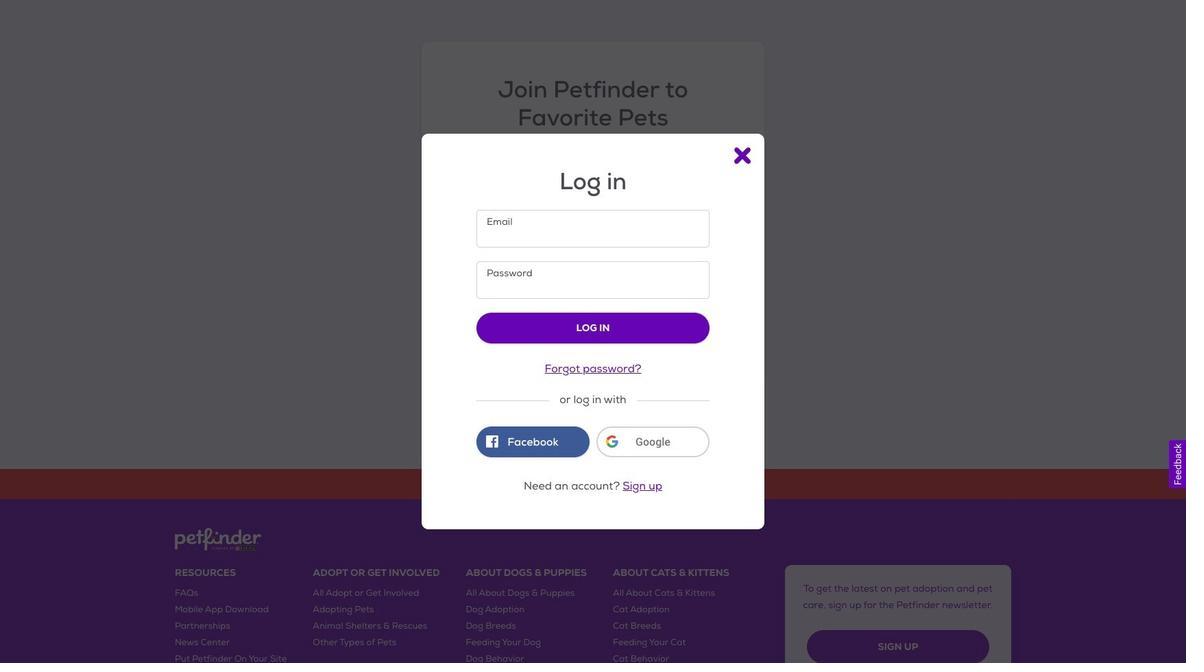 Task type: locate. For each thing, give the bounding box(es) containing it.
purina your pet, our passion image
[[0, 478, 1187, 491]]

footer
[[0, 469, 1187, 663]]

None email field
[[477, 210, 710, 247]]

None password field
[[477, 261, 710, 299]]



Task type: vqa. For each thing, say whether or not it's contained in the screenshot.
password field
yes



Task type: describe. For each thing, give the bounding box(es) containing it.
petfinder home image
[[175, 528, 261, 552]]



